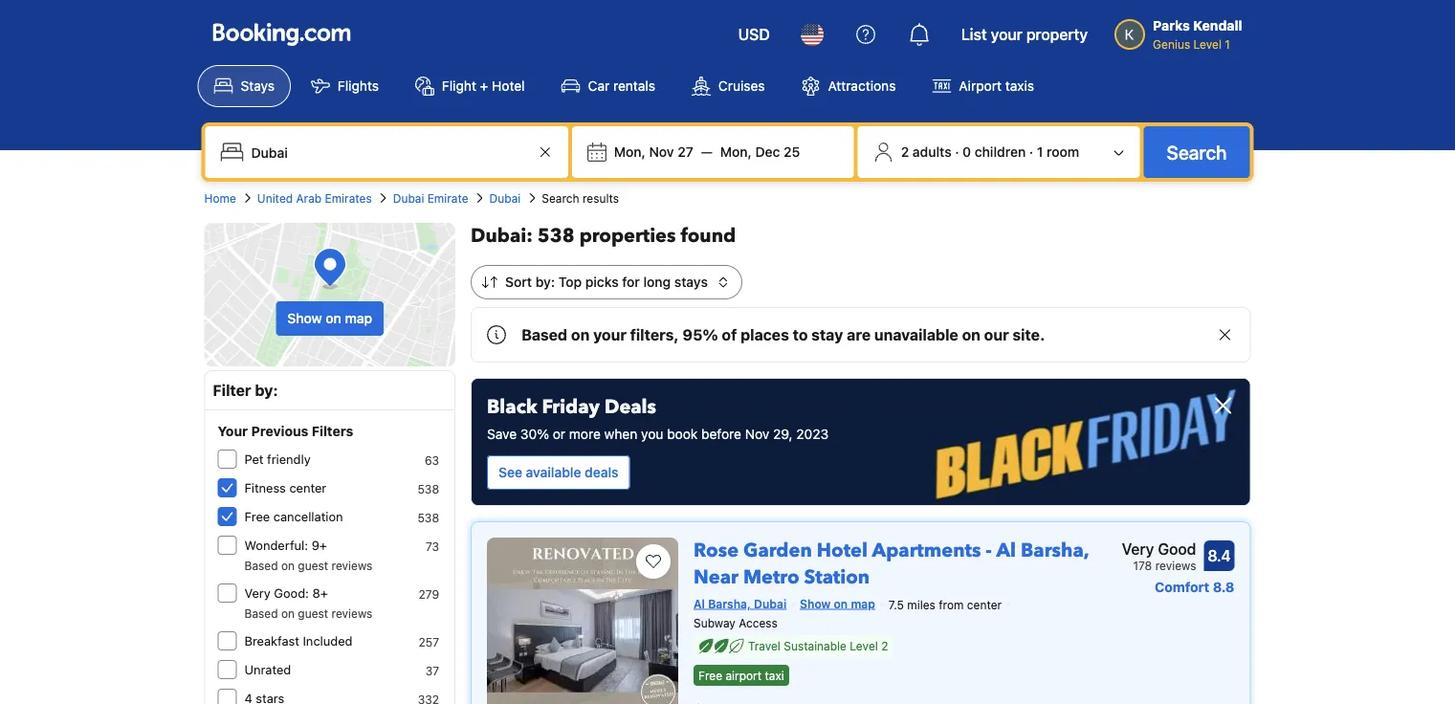 Task type: locate. For each thing, give the bounding box(es) containing it.
dubai up access
[[754, 597, 787, 611]]

free left airport
[[699, 669, 723, 682]]

0 vertical spatial nov
[[649, 144, 674, 160]]

found
[[681, 223, 736, 249]]

dubai: 538 properties found
[[471, 223, 736, 249]]

search button
[[1144, 126, 1250, 178]]

free cancellation
[[244, 510, 343, 524]]

show inside 'button'
[[287, 311, 322, 326]]

1 horizontal spatial show
[[800, 597, 831, 611]]

breakfast included
[[244, 634, 353, 648]]

2
[[901, 144, 909, 160], [881, 640, 888, 653]]

0 vertical spatial by:
[[536, 274, 555, 290]]

0 horizontal spatial show
[[287, 311, 322, 326]]

free for free airport taxi
[[699, 669, 723, 682]]

0 vertical spatial 1
[[1225, 37, 1231, 51]]

flights link
[[295, 65, 395, 107]]

7.5 miles from center subway access
[[694, 598, 1002, 630]]

1 based on guest reviews from the top
[[244, 559, 373, 572]]

1 vertical spatial search
[[542, 191, 579, 205]]

178
[[1133, 559, 1152, 572]]

1 inside button
[[1037, 144, 1043, 160]]

0 horizontal spatial ·
[[955, 144, 959, 160]]

·
[[955, 144, 959, 160], [1030, 144, 1034, 160]]

friendly
[[267, 452, 311, 466]]

by: left top
[[536, 274, 555, 290]]

0 horizontal spatial 2
[[881, 640, 888, 653]]

barsha, right -
[[1021, 538, 1089, 564]]

very inside very good 178 reviews
[[1122, 540, 1154, 558]]

very up 178
[[1122, 540, 1154, 558]]

63
[[425, 454, 439, 467]]

rose garden hotel apartments - al barsha, near metro station link
[[694, 530, 1089, 591]]

show on map inside 'button'
[[287, 311, 372, 326]]

1 vertical spatial guest
[[298, 607, 328, 620]]

0 horizontal spatial map
[[345, 311, 372, 326]]

0 vertical spatial guest
[[298, 559, 328, 572]]

based on your filters, 95% of places to stay are unavailable on our site.
[[522, 326, 1045, 344]]

0 vertical spatial show
[[287, 311, 322, 326]]

very for good
[[1122, 540, 1154, 558]]

black friday deals save 30% or more when you book before nov 29, 2023
[[487, 394, 829, 442]]

sustainable
[[784, 640, 847, 653]]

nov left '29,'
[[745, 426, 770, 442]]

0 vertical spatial show on map
[[287, 311, 372, 326]]

metro
[[743, 565, 800, 591]]

search for search
[[1167, 141, 1227, 163]]

1 guest from the top
[[298, 559, 328, 572]]

center up 'cancellation'
[[289, 481, 327, 495]]

2 vertical spatial 538
[[418, 511, 439, 524]]

are
[[847, 326, 871, 344]]

based down top
[[522, 326, 568, 344]]

0 vertical spatial your
[[991, 25, 1023, 44]]

1 vertical spatial based on guest reviews
[[244, 607, 373, 620]]

mon, up results
[[614, 144, 646, 160]]

1 vertical spatial your
[[593, 326, 627, 344]]

your left filters,
[[593, 326, 627, 344]]

hotel up station
[[817, 538, 868, 564]]

538 down search results
[[538, 223, 575, 249]]

1 vertical spatial based
[[244, 559, 278, 572]]

you
[[641, 426, 664, 442]]

from
[[939, 598, 964, 612]]

access
[[739, 617, 778, 630]]

2 mon, from the left
[[720, 144, 752, 160]]

1 vertical spatial center
[[967, 598, 1002, 612]]

unavailable
[[875, 326, 959, 344]]

center
[[289, 481, 327, 495], [967, 598, 1002, 612]]

by: right filter
[[255, 381, 278, 400]]

0 vertical spatial based on guest reviews
[[244, 559, 373, 572]]

538
[[538, 223, 575, 249], [418, 482, 439, 496], [418, 511, 439, 524]]

al barsha, dubai
[[694, 597, 787, 611]]

2 based on guest reviews from the top
[[244, 607, 373, 620]]

sort by: top picks for long stays
[[505, 274, 708, 290]]

1 horizontal spatial 2
[[901, 144, 909, 160]]

1 vertical spatial hotel
[[817, 538, 868, 564]]

apartments
[[872, 538, 981, 564]]

center inside 7.5 miles from center subway access
[[967, 598, 1002, 612]]

2 vertical spatial based
[[244, 607, 278, 620]]

guest down 9+
[[298, 559, 328, 572]]

1 vertical spatial show
[[800, 597, 831, 611]]

dubai left emirate
[[393, 191, 424, 205]]

1 horizontal spatial hotel
[[817, 538, 868, 564]]

0 horizontal spatial al
[[694, 597, 705, 611]]

dubai
[[393, 191, 424, 205], [490, 191, 521, 205], [754, 597, 787, 611]]

dubai emirate link
[[393, 189, 469, 207]]

nov
[[649, 144, 674, 160], [745, 426, 770, 442]]

2 · from the left
[[1030, 144, 1034, 160]]

0 vertical spatial center
[[289, 481, 327, 495]]

1 horizontal spatial al
[[997, 538, 1016, 564]]

0 horizontal spatial nov
[[649, 144, 674, 160]]

mon, right —
[[720, 144, 752, 160]]

show
[[287, 311, 322, 326], [800, 597, 831, 611]]

1 horizontal spatial free
[[699, 669, 723, 682]]

0 horizontal spatial your
[[593, 326, 627, 344]]

dubai inside dubai emirate link
[[393, 191, 424, 205]]

very for good:
[[244, 586, 271, 600]]

reviews down good
[[1156, 559, 1197, 572]]

level down kendall
[[1194, 37, 1222, 51]]

list your property
[[962, 25, 1088, 44]]

1 down kendall
[[1225, 37, 1231, 51]]

257
[[419, 635, 439, 649]]

guest for good:
[[298, 607, 328, 620]]

1
[[1225, 37, 1231, 51], [1037, 144, 1043, 160]]

reviews inside very good 178 reviews
[[1156, 559, 1197, 572]]

73
[[426, 540, 439, 553]]

2 left the adults
[[901, 144, 909, 160]]

to
[[793, 326, 808, 344]]

0 vertical spatial very
[[1122, 540, 1154, 558]]

hotel inside rose garden hotel apartments - al barsha, near metro station
[[817, 538, 868, 564]]

previous
[[251, 423, 309, 439]]

home link
[[204, 189, 236, 207]]

8.8
[[1213, 579, 1235, 595]]

0 horizontal spatial 1
[[1037, 144, 1043, 160]]

1 vertical spatial by:
[[255, 381, 278, 400]]

based on guest reviews down 8+
[[244, 607, 373, 620]]

guest down 8+
[[298, 607, 328, 620]]

more
[[569, 426, 601, 442]]

mon,
[[614, 144, 646, 160], [720, 144, 752, 160]]

barsha, up subway
[[708, 597, 751, 611]]

based for good:
[[244, 607, 278, 620]]

hotel for +
[[492, 78, 525, 94]]

0 vertical spatial barsha,
[[1021, 538, 1089, 564]]

before
[[702, 426, 742, 442]]

see
[[499, 465, 522, 480]]

1 horizontal spatial very
[[1122, 540, 1154, 558]]

1 horizontal spatial by:
[[536, 274, 555, 290]]

2 adults · 0 children · 1 room
[[901, 144, 1080, 160]]

barsha,
[[1021, 538, 1089, 564], [708, 597, 751, 611]]

8.4
[[1208, 547, 1231, 565]]

based for 9+
[[244, 559, 278, 572]]

1 horizontal spatial level
[[1194, 37, 1222, 51]]

538 up the 73 on the bottom of page
[[418, 511, 439, 524]]

· right children
[[1030, 144, 1034, 160]]

—
[[701, 144, 713, 160]]

1 horizontal spatial barsha,
[[1021, 538, 1089, 564]]

breakfast
[[244, 634, 299, 648]]

0 horizontal spatial by:
[[255, 381, 278, 400]]

list
[[962, 25, 987, 44]]

stays
[[241, 78, 275, 94]]

1 vertical spatial 538
[[418, 482, 439, 496]]

0 horizontal spatial free
[[244, 510, 270, 524]]

very left good:
[[244, 586, 271, 600]]

your right list
[[991, 25, 1023, 44]]

1 horizontal spatial nov
[[745, 426, 770, 442]]

· left the 0
[[955, 144, 959, 160]]

0 vertical spatial hotel
[[492, 78, 525, 94]]

dec
[[756, 144, 780, 160]]

1 vertical spatial map
[[851, 597, 875, 611]]

29,
[[773, 426, 793, 442]]

0 horizontal spatial dubai
[[393, 191, 424, 205]]

0 vertical spatial 2
[[901, 144, 909, 160]]

2 down 7.5 miles from center subway access
[[881, 640, 888, 653]]

based up breakfast
[[244, 607, 278, 620]]

1 horizontal spatial center
[[967, 598, 1002, 612]]

1 vertical spatial very
[[244, 586, 271, 600]]

level down 7.5 miles from center subway access
[[850, 640, 878, 653]]

0 horizontal spatial show on map
[[287, 311, 372, 326]]

0 horizontal spatial center
[[289, 481, 327, 495]]

by:
[[536, 274, 555, 290], [255, 381, 278, 400]]

al up subway
[[694, 597, 705, 611]]

1 vertical spatial free
[[699, 669, 723, 682]]

1 horizontal spatial ·
[[1030, 144, 1034, 160]]

free down fitness
[[244, 510, 270, 524]]

hotel right +
[[492, 78, 525, 94]]

on
[[326, 311, 341, 326], [571, 326, 590, 344], [962, 326, 981, 344], [281, 559, 295, 572], [834, 597, 848, 611], [281, 607, 295, 620]]

0 horizontal spatial very
[[244, 586, 271, 600]]

cancellation
[[274, 510, 343, 524]]

top
[[559, 274, 582, 290]]

1 vertical spatial barsha,
[[708, 597, 751, 611]]

0 vertical spatial al
[[997, 538, 1016, 564]]

barsha, inside rose garden hotel apartments - al barsha, near metro station
[[1021, 538, 1089, 564]]

airport taxis
[[959, 78, 1034, 94]]

2 horizontal spatial dubai
[[754, 597, 787, 611]]

1 vertical spatial show on map
[[800, 597, 875, 611]]

dubai up dubai:
[[490, 191, 521, 205]]

very
[[1122, 540, 1154, 558], [244, 586, 271, 600]]

free
[[244, 510, 270, 524], [699, 669, 723, 682]]

al right -
[[997, 538, 1016, 564]]

0 vertical spatial search
[[1167, 141, 1227, 163]]

1 horizontal spatial show on map
[[800, 597, 875, 611]]

1 vertical spatial nov
[[745, 426, 770, 442]]

search
[[1167, 141, 1227, 163], [542, 191, 579, 205]]

search inside button
[[1167, 141, 1227, 163]]

0 horizontal spatial hotel
[[492, 78, 525, 94]]

based on guest reviews down 9+
[[244, 559, 373, 572]]

flights
[[338, 78, 379, 94]]

mon, nov 27 — mon, dec 25
[[614, 144, 800, 160]]

genius
[[1153, 37, 1191, 51]]

results
[[583, 191, 619, 205]]

miles
[[907, 598, 936, 612]]

arab
[[296, 191, 322, 205]]

1 horizontal spatial dubai
[[490, 191, 521, 205]]

reviews down 'cancellation'
[[332, 559, 373, 572]]

0 horizontal spatial search
[[542, 191, 579, 205]]

0 horizontal spatial mon,
[[614, 144, 646, 160]]

1 horizontal spatial search
[[1167, 141, 1227, 163]]

1 horizontal spatial your
[[991, 25, 1023, 44]]

0 vertical spatial map
[[345, 311, 372, 326]]

dubai for dubai
[[490, 191, 521, 205]]

0 vertical spatial free
[[244, 510, 270, 524]]

2 guest from the top
[[298, 607, 328, 620]]

1 horizontal spatial map
[[851, 597, 875, 611]]

filters,
[[630, 326, 679, 344]]

1 vertical spatial al
[[694, 597, 705, 611]]

based down wonderful: at the bottom left of page
[[244, 559, 278, 572]]

level inside parks kendall genius level 1
[[1194, 37, 1222, 51]]

usd
[[738, 25, 770, 44]]

pet friendly
[[244, 452, 311, 466]]

538 down 63
[[418, 482, 439, 496]]

parks
[[1153, 18, 1190, 33]]

center right from
[[967, 598, 1002, 612]]

1 horizontal spatial mon,
[[720, 144, 752, 160]]

dubai emirate
[[393, 191, 469, 205]]

1 vertical spatial level
[[850, 640, 878, 653]]

emirate
[[427, 191, 469, 205]]

1 vertical spatial 1
[[1037, 144, 1043, 160]]

0 vertical spatial level
[[1194, 37, 1222, 51]]

united arab emirates link
[[257, 189, 372, 207]]

reviews up included
[[332, 607, 373, 620]]

1 horizontal spatial 1
[[1225, 37, 1231, 51]]

comfort
[[1155, 579, 1210, 595]]

+
[[480, 78, 488, 94]]

nov left 27
[[649, 144, 674, 160]]

1 left room
[[1037, 144, 1043, 160]]

1 inside parks kendall genius level 1
[[1225, 37, 1231, 51]]



Task type: vqa. For each thing, say whether or not it's contained in the screenshot.
Countries Regions Cities Districts Airports Hotels Places Of Interest
no



Task type: describe. For each thing, give the bounding box(es) containing it.
stay
[[812, 326, 843, 344]]

long
[[644, 274, 671, 290]]

very good 178 reviews
[[1122, 540, 1197, 572]]

booking.com image
[[213, 23, 351, 46]]

search for search results
[[542, 191, 579, 205]]

fitness
[[244, 481, 286, 495]]

cruises link
[[676, 65, 781, 107]]

1 mon, from the left
[[614, 144, 646, 160]]

stays
[[675, 274, 708, 290]]

list your property link
[[950, 11, 1100, 57]]

8+
[[312, 586, 328, 600]]

attractions
[[828, 78, 896, 94]]

search results
[[542, 191, 619, 205]]

dubai for dubai emirate
[[393, 191, 424, 205]]

deals
[[585, 465, 619, 480]]

travel
[[748, 640, 781, 653]]

good
[[1158, 540, 1197, 558]]

538 for fitness center
[[418, 482, 439, 496]]

picks
[[585, 274, 619, 290]]

of
[[722, 326, 737, 344]]

0 vertical spatial 538
[[538, 223, 575, 249]]

kendall
[[1194, 18, 1243, 33]]

hotel for garden
[[817, 538, 868, 564]]

mon, nov 27 button
[[607, 135, 701, 169]]

united arab emirates
[[257, 191, 372, 205]]

pet
[[244, 452, 264, 466]]

filters
[[312, 423, 353, 439]]

fitness center
[[244, 481, 327, 495]]

properties
[[580, 223, 676, 249]]

our
[[984, 326, 1009, 344]]

rose garden hotel apartments - al barsha, near metro station image
[[487, 538, 679, 704]]

filter
[[213, 381, 251, 400]]

free airport taxi
[[699, 669, 784, 682]]

car rentals
[[588, 78, 655, 94]]

book
[[667, 426, 698, 442]]

places
[[741, 326, 789, 344]]

based on guest reviews for 9+
[[244, 559, 373, 572]]

filter by:
[[213, 381, 278, 400]]

538 for free cancellation
[[418, 511, 439, 524]]

see available deals button
[[487, 455, 630, 490]]

unrated
[[244, 663, 291, 677]]

1 vertical spatial 2
[[881, 640, 888, 653]]

car rentals link
[[545, 65, 672, 107]]

free for free cancellation
[[244, 510, 270, 524]]

usd button
[[727, 11, 782, 57]]

nov inside black friday deals save 30% or more when you book before nov 29, 2023
[[745, 426, 770, 442]]

children
[[975, 144, 1026, 160]]

by: for filter
[[255, 381, 278, 400]]

on inside show on map 'button'
[[326, 311, 341, 326]]

airport taxis link
[[916, 65, 1051, 107]]

reviews for wonderful: 9+
[[332, 559, 373, 572]]

0 horizontal spatial barsha,
[[708, 597, 751, 611]]

mon, dec 25 button
[[713, 135, 808, 169]]

search results updated. dubai: 538 properties found. applied filters: fitness center, free cancellation. element
[[471, 223, 1251, 250]]

2 adults · 0 children · 1 room button
[[866, 134, 1133, 170]]

al inside rose garden hotel apartments - al barsha, near metro station
[[997, 538, 1016, 564]]

0 vertical spatial based
[[522, 326, 568, 344]]

airport
[[959, 78, 1002, 94]]

95%
[[683, 326, 718, 344]]

scored 8.4 element
[[1204, 541, 1235, 571]]

available
[[526, 465, 581, 480]]

Where are you going? field
[[244, 135, 534, 169]]

deals
[[605, 394, 656, 421]]

rose
[[694, 538, 739, 564]]

your account menu parks kendall genius level 1 element
[[1115, 9, 1250, 53]]

near
[[694, 565, 739, 591]]

for
[[622, 274, 640, 290]]

station
[[804, 565, 870, 591]]

by: for sort
[[536, 274, 555, 290]]

27
[[678, 144, 694, 160]]

0 horizontal spatial level
[[850, 640, 878, 653]]

1 · from the left
[[955, 144, 959, 160]]

rose garden hotel apartments - al barsha, near metro station
[[694, 538, 1089, 591]]

dubai:
[[471, 223, 533, 249]]

flight + hotel link
[[399, 65, 541, 107]]

property
[[1027, 25, 1088, 44]]

map inside 'button'
[[345, 311, 372, 326]]

sort
[[505, 274, 532, 290]]

reviews for very good: 8+
[[332, 607, 373, 620]]

your
[[218, 423, 248, 439]]

based on guest reviews for good:
[[244, 607, 373, 620]]

save
[[487, 426, 517, 442]]

taxi
[[765, 669, 784, 682]]

when
[[604, 426, 638, 442]]

comfort 8.8
[[1155, 579, 1235, 595]]

united
[[257, 191, 293, 205]]

cruises
[[719, 78, 765, 94]]

or
[[553, 426, 566, 442]]

car
[[588, 78, 610, 94]]

very good: 8+
[[244, 586, 328, 600]]

black friday deals image
[[472, 379, 1250, 505]]

guest for 9+
[[298, 559, 328, 572]]

2 inside button
[[901, 144, 909, 160]]

wonderful:
[[244, 538, 308, 553]]

stays link
[[198, 65, 291, 107]]

30%
[[520, 426, 549, 442]]

parks kendall genius level 1
[[1153, 18, 1243, 51]]

show on map button
[[276, 301, 384, 336]]

your previous filters
[[218, 423, 353, 439]]

very good element
[[1122, 538, 1197, 561]]



